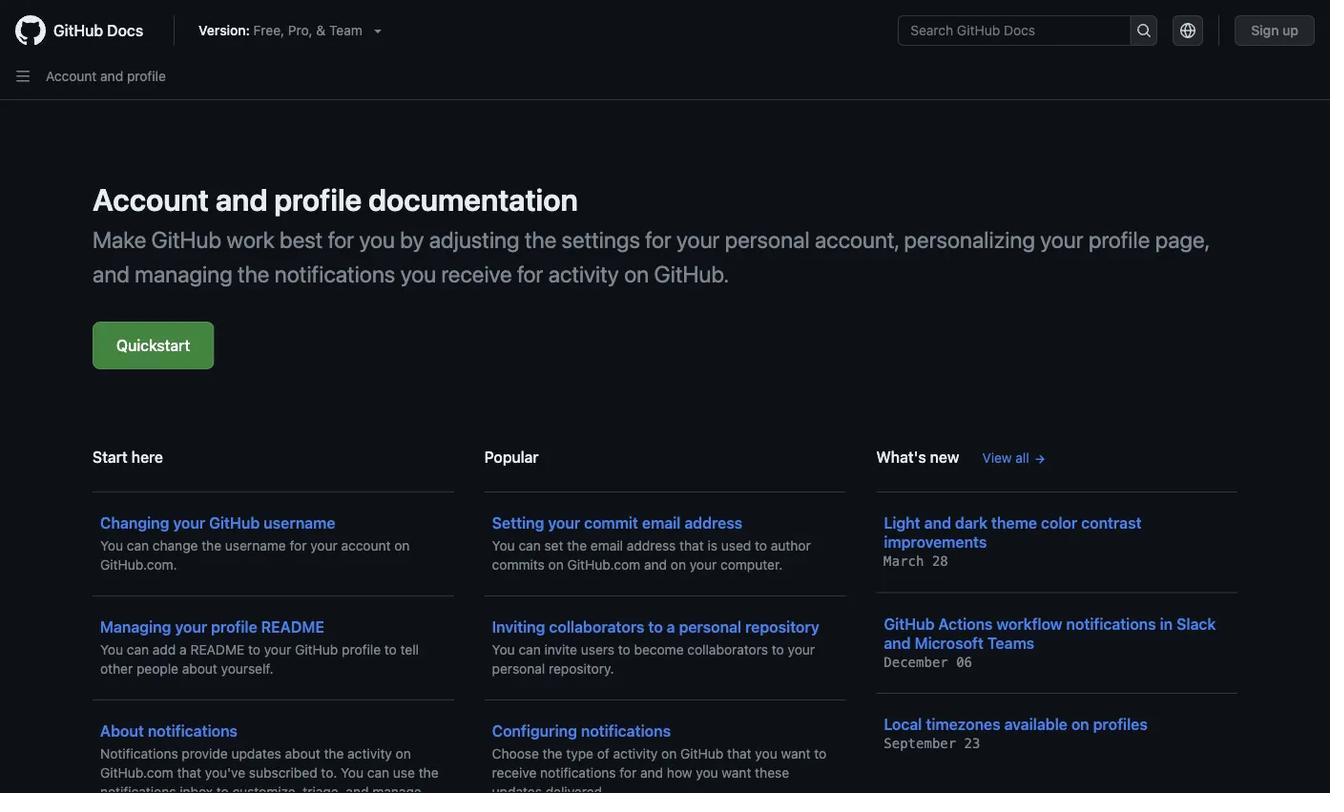 Task type: locate. For each thing, give the bounding box(es) containing it.
the left type
[[543, 746, 563, 762]]

to inside "setting your commit email address you can set the email address that is used to author commits on github.com and on your computer."
[[755, 538, 767, 554]]

0 horizontal spatial that
[[177, 765, 201, 781]]

you up other
[[100, 642, 123, 658]]

want left these
[[722, 765, 751, 781]]

account down github docs link
[[46, 68, 97, 84]]

account
[[341, 538, 391, 554]]

0 vertical spatial github.com
[[567, 557, 641, 573]]

yourself.
[[221, 661, 273, 677]]

on inside changing your github username you can change the username for your account on github.com.
[[394, 538, 410, 554]]

and
[[100, 68, 123, 84], [215, 181, 268, 218], [93, 261, 130, 287], [925, 514, 951, 532], [644, 557, 667, 573], [884, 634, 911, 652], [640, 765, 663, 781], [346, 784, 369, 793]]

on inside about notifications notifications provide updates about the activity on github.com that you've subscribed to. you can use the notifications inbox to customize, triage, and mana
[[396, 746, 411, 762]]

1 horizontal spatial that
[[680, 538, 704, 554]]

updates up "subscribed"
[[231, 746, 281, 762]]

1 horizontal spatial want
[[781, 746, 811, 762]]

you down inviting
[[492, 642, 515, 658]]

you down changing
[[100, 538, 123, 554]]

account up make
[[93, 181, 209, 218]]

on inside configuring notifications choose the type of activity on github that you want to receive notifications for and how you want these updates delivered.
[[661, 746, 677, 762]]

profile up 'yourself.'
[[211, 618, 257, 636]]

that inside about notifications notifications provide updates about the activity on github.com that you've subscribed to. you can use the notifications inbox to customize, triage, and mana
[[177, 765, 201, 781]]

account inside account and profile documentation make github work best for you by adjusting the settings for your personal account, personalizing your profile page, and managing the notifications you receive for activity on github.
[[93, 181, 209, 218]]

profile down docs in the top left of the page
[[127, 68, 166, 84]]

0 horizontal spatial readme
[[190, 642, 245, 658]]

github.com down commit
[[567, 557, 641, 573]]

about
[[182, 661, 217, 677], [285, 746, 320, 762]]

github
[[53, 21, 103, 40], [151, 226, 222, 253], [209, 514, 260, 532], [884, 615, 935, 633], [295, 642, 338, 658], [681, 746, 724, 762]]

0 vertical spatial receive
[[441, 261, 512, 287]]

you
[[100, 538, 123, 554], [492, 538, 515, 554], [100, 642, 123, 658], [492, 642, 515, 658], [341, 765, 364, 781]]

you right how
[[696, 765, 718, 781]]

you right to. on the left bottom of page
[[341, 765, 364, 781]]

on up use on the left of page
[[396, 746, 411, 762]]

about
[[100, 722, 144, 740]]

you up these
[[755, 746, 778, 762]]

used
[[721, 538, 751, 554]]

about right people
[[182, 661, 217, 677]]

you left by
[[359, 226, 395, 253]]

can inside managing your profile readme you can add a readme to your github profile to tell other people about yourself.
[[127, 642, 149, 658]]

subscribed
[[249, 765, 317, 781]]

for right "best"
[[328, 226, 354, 253]]

activity
[[548, 261, 619, 287], [347, 746, 392, 762], [613, 746, 658, 762]]

slack
[[1177, 615, 1216, 633]]

1 vertical spatial want
[[722, 765, 751, 781]]

your left account
[[310, 538, 338, 554]]

notifications up delivered.
[[540, 765, 616, 781]]

light
[[884, 514, 921, 532]]

free,
[[253, 22, 285, 38]]

0 horizontal spatial about
[[182, 661, 217, 677]]

view all link
[[982, 448, 1046, 468]]

repository.
[[549, 661, 614, 677]]

activity inside account and profile documentation make github work best for you by adjusting the settings for your personal account, personalizing your profile page, and managing the notifications you receive for activity on github.
[[548, 261, 619, 287]]

march 28 element
[[884, 554, 948, 569]]

on
[[624, 261, 649, 287], [394, 538, 410, 554], [548, 557, 564, 573], [671, 557, 686, 573], [1072, 715, 1090, 733], [396, 746, 411, 762], [661, 746, 677, 762]]

address up is
[[685, 514, 743, 532]]

1 vertical spatial github.com
[[100, 765, 173, 781]]

1 horizontal spatial collaborators
[[687, 642, 768, 658]]

open sidebar image
[[15, 69, 31, 84]]

0 horizontal spatial address
[[627, 538, 676, 554]]

github.com inside about notifications notifications provide updates about the activity on github.com that you've subscribed to. you can use the notifications inbox to customize, triage, and mana
[[100, 765, 173, 781]]

your down repository
[[788, 642, 815, 658]]

receive inside configuring notifications choose the type of activity on github that you want to receive notifications for and how you want these updates delivered.
[[492, 765, 537, 781]]

0 vertical spatial about
[[182, 661, 217, 677]]

notifications
[[100, 746, 178, 762]]

1 horizontal spatial address
[[685, 514, 743, 532]]

provide
[[182, 746, 228, 762]]

add
[[153, 642, 176, 658]]

1 vertical spatial a
[[180, 642, 187, 658]]

1 horizontal spatial email
[[642, 514, 681, 532]]

you
[[359, 226, 395, 253], [400, 261, 436, 287], [755, 746, 778, 762], [696, 765, 718, 781]]

github inside the main banner
[[53, 21, 103, 40]]

search image
[[1136, 23, 1152, 38]]

1 horizontal spatial about
[[285, 746, 320, 762]]

1 vertical spatial updates
[[492, 784, 542, 793]]

you inside inviting collaborators to a personal repository you can invite users to become collaborators to your personal repository.
[[492, 642, 515, 658]]

0 vertical spatial a
[[667, 618, 675, 636]]

none search field inside the main banner
[[898, 15, 1158, 46]]

collaborators
[[549, 618, 645, 636], [687, 642, 768, 658]]

author
[[771, 538, 811, 554]]

for
[[328, 226, 354, 253], [645, 226, 672, 253], [517, 261, 543, 287], [290, 538, 307, 554], [620, 765, 637, 781]]

configuring
[[492, 722, 577, 740]]

to inside about notifications notifications provide updates about the activity on github.com that you've subscribed to. you can use the notifications inbox to customize, triage, and mana
[[216, 784, 229, 793]]

main banner
[[0, 0, 1330, 100]]

can inside changing your github username you can change the username for your account on github.com.
[[127, 538, 149, 554]]

profile inside the main banner
[[127, 68, 166, 84]]

email
[[642, 514, 681, 532], [591, 538, 623, 554]]

repository
[[745, 618, 820, 636]]

0 vertical spatial account
[[46, 68, 97, 84]]

Search GitHub Docs search field
[[899, 16, 1130, 45]]

github.
[[654, 261, 729, 287]]

profile
[[127, 68, 166, 84], [274, 181, 362, 218], [1089, 226, 1150, 253], [211, 618, 257, 636], [342, 642, 381, 658]]

0 horizontal spatial github.com
[[100, 765, 173, 781]]

github docs
[[53, 21, 143, 40]]

2 vertical spatial personal
[[492, 661, 545, 677]]

2 vertical spatial that
[[177, 765, 201, 781]]

1 vertical spatial account
[[93, 181, 209, 218]]

notifications down notifications
[[100, 784, 176, 793]]

start
[[93, 448, 128, 466]]

the right change
[[202, 538, 222, 554]]

changing your github username you can change the username for your account on github.com.
[[100, 514, 410, 573]]

0 horizontal spatial updates
[[231, 746, 281, 762]]

by
[[400, 226, 424, 253]]

the right use on the left of page
[[419, 765, 439, 781]]

managing your profile readme you can add a readme to your github profile to tell other people about yourself.
[[100, 618, 419, 677]]

notifications inside the github actions workflow notifications in slack and microsoft teams december 06
[[1067, 615, 1156, 633]]

want up these
[[781, 746, 811, 762]]

a up 'become'
[[667, 618, 675, 636]]

version:
[[199, 22, 250, 38]]

address down commit
[[627, 538, 676, 554]]

tell
[[400, 642, 419, 658]]

0 horizontal spatial collaborators
[[549, 618, 645, 636]]

0 vertical spatial personal
[[725, 226, 810, 253]]

for down adjusting
[[517, 261, 543, 287]]

setting your commit email address you can set the email address that is used to author commits on github.com and on your computer.
[[492, 514, 811, 573]]

triangle down image
[[370, 23, 385, 38]]

and inside the main banner
[[100, 68, 123, 84]]

collaborators up users
[[549, 618, 645, 636]]

1 vertical spatial address
[[627, 538, 676, 554]]

select language: current language is english image
[[1181, 23, 1196, 38]]

other
[[100, 661, 133, 677]]

the down "work"
[[238, 261, 270, 287]]

2 horizontal spatial that
[[727, 746, 752, 762]]

account and profile link
[[46, 68, 166, 84]]

your up 'yourself.'
[[264, 642, 291, 658]]

that
[[680, 538, 704, 554], [727, 746, 752, 762], [177, 765, 201, 781]]

profiles
[[1093, 715, 1148, 733]]

want
[[781, 746, 811, 762], [722, 765, 751, 781]]

how
[[667, 765, 692, 781]]

what's
[[876, 448, 926, 466]]

notifications left in
[[1067, 615, 1156, 633]]

28
[[932, 554, 948, 569]]

0 vertical spatial that
[[680, 538, 704, 554]]

1 vertical spatial about
[[285, 746, 320, 762]]

a right add
[[180, 642, 187, 658]]

customize,
[[232, 784, 299, 793]]

can up 'github.com.'
[[127, 538, 149, 554]]

0 vertical spatial address
[[685, 514, 743, 532]]

account
[[46, 68, 97, 84], [93, 181, 209, 218]]

inviting collaborators to a personal repository you can invite users to become collaborators to your personal repository.
[[492, 618, 820, 677]]

a
[[667, 618, 675, 636], [180, 642, 187, 658]]

september
[[884, 736, 956, 752]]

available
[[1005, 715, 1068, 733]]

december 06 element
[[884, 654, 973, 670]]

can left use on the left of page
[[367, 765, 389, 781]]

setting
[[492, 514, 544, 532]]

here
[[131, 448, 163, 466]]

1 horizontal spatial github.com
[[567, 557, 641, 573]]

can
[[127, 538, 149, 554], [519, 538, 541, 554], [127, 642, 149, 658], [519, 642, 541, 658], [367, 765, 389, 781]]

1 vertical spatial receive
[[492, 765, 537, 781]]

personal up 'become'
[[679, 618, 742, 636]]

receive down adjusting
[[441, 261, 512, 287]]

for left how
[[620, 765, 637, 781]]

1 vertical spatial that
[[727, 746, 752, 762]]

1 vertical spatial username
[[225, 538, 286, 554]]

on right account
[[394, 538, 410, 554]]

personal up github.
[[725, 226, 810, 253]]

on inside account and profile documentation make github work best for you by adjusting the settings for your personal account, personalizing your profile page, and managing the notifications you receive for activity on github.
[[624, 261, 649, 287]]

about inside about notifications notifications provide updates about the activity on github.com that you've subscribed to. you can use the notifications inbox to customize, triage, and mana
[[285, 746, 320, 762]]

on down settings
[[624, 261, 649, 287]]

commit
[[584, 514, 638, 532]]

and down docs in the top left of the page
[[100, 68, 123, 84]]

profile for managing your profile readme you can add a readme to your github profile to tell other people about yourself.
[[211, 618, 257, 636]]

for left account
[[290, 538, 307, 554]]

for up github.
[[645, 226, 672, 253]]

account inside the main banner
[[46, 68, 97, 84]]

that inside "setting your commit email address you can set the email address that is used to author commits on github.com and on your computer."
[[680, 538, 704, 554]]

0 vertical spatial readme
[[261, 618, 324, 636]]

receive down choose
[[492, 765, 537, 781]]

and up december
[[884, 634, 911, 652]]

1 vertical spatial email
[[591, 538, 623, 554]]

teams
[[988, 634, 1035, 652]]

on up how
[[661, 746, 677, 762]]

github.com down notifications
[[100, 765, 173, 781]]

1 vertical spatial personal
[[679, 618, 742, 636]]

and inside configuring notifications choose the type of activity on github that you want to receive notifications for and how you want these updates delivered.
[[640, 765, 663, 781]]

and up inviting collaborators to a personal repository you can invite users to become collaborators to your personal repository.
[[644, 557, 667, 573]]

the up to. on the left bottom of page
[[324, 746, 344, 762]]

about up "subscribed"
[[285, 746, 320, 762]]

to
[[755, 538, 767, 554], [648, 618, 663, 636], [248, 642, 261, 658], [384, 642, 397, 658], [618, 642, 631, 658], [772, 642, 784, 658], [814, 746, 827, 762], [216, 784, 229, 793]]

and up improvements
[[925, 514, 951, 532]]

collaborators down repository
[[687, 642, 768, 658]]

1 horizontal spatial a
[[667, 618, 675, 636]]

set
[[544, 538, 564, 554]]

can down inviting
[[519, 642, 541, 658]]

None search field
[[898, 15, 1158, 46]]

can up commits
[[519, 538, 541, 554]]

receive inside account and profile documentation make github work best for you by adjusting the settings for your personal account, personalizing your profile page, and managing the notifications you receive for activity on github.
[[441, 261, 512, 287]]

and left how
[[640, 765, 663, 781]]

personal down inviting
[[492, 661, 545, 677]]

updates down choose
[[492, 784, 542, 793]]

documentation
[[369, 181, 578, 218]]

account for account and profile
[[46, 68, 97, 84]]

new
[[930, 448, 960, 466]]

team
[[329, 22, 362, 38]]

github inside managing your profile readme you can add a readme to your github profile to tell other people about yourself.
[[295, 642, 338, 658]]

0 vertical spatial email
[[642, 514, 681, 532]]

a inside inviting collaborators to a personal repository you can invite users to become collaborators to your personal repository.
[[667, 618, 675, 636]]

1 horizontal spatial updates
[[492, 784, 542, 793]]

0 horizontal spatial want
[[722, 765, 751, 781]]

and right triage,
[[346, 784, 369, 793]]

the right set
[[567, 538, 587, 554]]

users
[[581, 642, 615, 658]]

your right personalizing
[[1040, 226, 1084, 253]]

what's new
[[876, 448, 960, 466]]

23
[[964, 736, 981, 752]]

personalizing
[[904, 226, 1035, 253]]

notifications inside account and profile documentation make github work best for you by adjusting the settings for your personal account, personalizing your profile page, and managing the notifications you receive for activity on github.
[[275, 261, 395, 287]]

0 vertical spatial updates
[[231, 746, 281, 762]]

on inside local timezones available on profiles september 23
[[1072, 715, 1090, 733]]

notifications down "best"
[[275, 261, 395, 287]]

profile up "best"
[[274, 181, 362, 218]]

0 horizontal spatial a
[[180, 642, 187, 658]]

the inside configuring notifications choose the type of activity on github that you want to receive notifications for and how you want these updates delivered.
[[543, 746, 563, 762]]

type
[[566, 746, 594, 762]]

can down managing
[[127, 642, 149, 658]]

account for account and profile documentation make github work best for you by adjusting the settings for your personal account, personalizing your profile page, and managing the notifications you receive for activity on github.
[[93, 181, 209, 218]]

on left profiles
[[1072, 715, 1090, 733]]

september 23 element
[[884, 736, 981, 752]]

you inside changing your github username you can change the username for your account on github.com.
[[100, 538, 123, 554]]

email right commit
[[642, 514, 681, 532]]

username
[[264, 514, 335, 532], [225, 538, 286, 554]]

you up commits
[[492, 538, 515, 554]]

email down commit
[[591, 538, 623, 554]]



Task type: describe. For each thing, give the bounding box(es) containing it.
and up "work"
[[215, 181, 268, 218]]

workflow
[[997, 615, 1063, 633]]

and inside light and dark theme color contrast improvements march 28
[[925, 514, 951, 532]]

and inside about notifications notifications provide updates about the activity on github.com that you've subscribed to. you can use the notifications inbox to customize, triage, and mana
[[346, 784, 369, 793]]

page,
[[1155, 226, 1209, 253]]

march
[[884, 554, 924, 569]]

profile for account and profile
[[127, 68, 166, 84]]

0 vertical spatial want
[[781, 746, 811, 762]]

account and profile documentation make github work best for you by adjusting the settings for your personal account, personalizing your profile page, and managing the notifications you receive for activity on github.
[[93, 181, 1209, 287]]

can inside about notifications notifications provide updates about the activity on github.com that you've subscribed to. you can use the notifications inbox to customize, triage, and mana
[[367, 765, 389, 781]]

start here
[[93, 448, 163, 466]]

account,
[[815, 226, 899, 253]]

on left computer.
[[671, 557, 686, 573]]

to.
[[321, 765, 337, 781]]

github inside configuring notifications choose the type of activity on github that you want to receive notifications for and how you want these updates delivered.
[[681, 746, 724, 762]]

you've
[[205, 765, 245, 781]]

local timezones available on profiles september 23
[[884, 715, 1148, 752]]

choose
[[492, 746, 539, 762]]

improvements
[[884, 533, 987, 551]]

about inside managing your profile readme you can add a readme to your github profile to tell other people about yourself.
[[182, 661, 217, 677]]

these
[[755, 765, 789, 781]]

profile left tell on the left bottom of the page
[[342, 642, 381, 658]]

profile left page,
[[1089, 226, 1150, 253]]

github.com.
[[100, 557, 177, 573]]

inbox
[[180, 784, 213, 793]]

your down is
[[690, 557, 717, 573]]

notifications up provide
[[148, 722, 238, 740]]

you inside about notifications notifications provide updates about the activity on github.com that you've subscribed to. you can use the notifications inbox to customize, triage, and mana
[[341, 765, 364, 781]]

dark
[[955, 514, 988, 532]]

0 vertical spatial collaborators
[[549, 618, 645, 636]]

is
[[708, 538, 718, 554]]

version: free, pro, & team
[[199, 22, 362, 38]]

all
[[1016, 450, 1029, 466]]

sign up link
[[1235, 15, 1315, 46]]

notifications up of
[[581, 722, 671, 740]]

view all
[[982, 450, 1029, 466]]

sign up
[[1251, 22, 1299, 38]]

and inside "setting your commit email address you can set the email address that is used to author commits on github.com and on your computer."
[[644, 557, 667, 573]]

your up set
[[548, 514, 580, 532]]

inviting
[[492, 618, 545, 636]]

updates inside about notifications notifications provide updates about the activity on github.com that you've subscribed to. you can use the notifications inbox to customize, triage, and mana
[[231, 746, 281, 762]]

on down set
[[548, 557, 564, 573]]

configuring notifications choose the type of activity on github that you want to receive notifications for and how you want these updates delivered.
[[492, 722, 827, 793]]

timezones
[[926, 715, 1001, 733]]

for inside changing your github username you can change the username for your account on github.com.
[[290, 538, 307, 554]]

light and dark theme color contrast improvements march 28
[[884, 514, 1142, 569]]

managing
[[135, 261, 233, 287]]

use
[[393, 765, 415, 781]]

to inside configuring notifications choose the type of activity on github that you want to receive notifications for and how you want these updates delivered.
[[814, 746, 827, 762]]

quickstart
[[116, 336, 190, 355]]

github docs link
[[15, 15, 159, 46]]

theme
[[992, 514, 1037, 532]]

github actions workflow notifications in slack and microsoft teams december 06
[[884, 615, 1216, 670]]

github inside account and profile documentation make github work best for you by adjusting the settings for your personal account, personalizing your profile page, and managing the notifications you receive for activity on github.
[[151, 226, 222, 253]]

you inside managing your profile readme you can add a readme to your github profile to tell other people about yourself.
[[100, 642, 123, 658]]

color
[[1041, 514, 1078, 532]]

of
[[597, 746, 610, 762]]

1 horizontal spatial readme
[[261, 618, 324, 636]]

and inside the github actions workflow notifications in slack and microsoft teams december 06
[[884, 634, 911, 652]]

you down by
[[400, 261, 436, 287]]

that inside configuring notifications choose the type of activity on github that you want to receive notifications for and how you want these updates delivered.
[[727, 746, 752, 762]]

adjusting
[[429, 226, 520, 253]]

local
[[884, 715, 922, 733]]

for inside configuring notifications choose the type of activity on github that you want to receive notifications for and how you want these updates delivered.
[[620, 765, 637, 781]]

delivered.
[[546, 784, 606, 793]]

account and profile
[[46, 68, 166, 84]]

changing
[[100, 514, 169, 532]]

personal inside account and profile documentation make github work best for you by adjusting the settings for your personal account, personalizing your profile page, and managing the notifications you receive for activity on github.
[[725, 226, 810, 253]]

view
[[982, 450, 1012, 466]]

docs
[[107, 21, 143, 40]]

change
[[153, 538, 198, 554]]

the inside "setting your commit email address you can set the email address that is used to author commits on github.com and on your computer."
[[567, 538, 587, 554]]

actions
[[939, 615, 993, 633]]

and down make
[[93, 261, 130, 287]]

the left settings
[[525, 226, 557, 253]]

activity inside configuring notifications choose the type of activity on github that you want to receive notifications for and how you want these updates delivered.
[[613, 746, 658, 762]]

quickstart link
[[93, 322, 214, 369]]

your up github.
[[677, 226, 720, 253]]

commits
[[492, 557, 545, 573]]

microsoft
[[915, 634, 984, 652]]

the inside changing your github username you can change the username for your account on github.com.
[[202, 538, 222, 554]]

settings
[[562, 226, 640, 253]]

a inside managing your profile readme you can add a readme to your github profile to tell other people about yourself.
[[180, 642, 187, 658]]

activity inside about notifications notifications provide updates about the activity on github.com that you've subscribed to. you can use the notifications inbox to customize, triage, and mana
[[347, 746, 392, 762]]

popular
[[484, 448, 539, 466]]

github inside the github actions workflow notifications in slack and microsoft teams december 06
[[884, 615, 935, 633]]

contrast
[[1081, 514, 1142, 532]]

your up change
[[173, 514, 205, 532]]

1 vertical spatial collaborators
[[687, 642, 768, 658]]

sign
[[1251, 22, 1279, 38]]

can inside "setting your commit email address you can set the email address that is used to author commits on github.com and on your computer."
[[519, 538, 541, 554]]

github inside changing your github username you can change the username for your account on github.com.
[[209, 514, 260, 532]]

make
[[93, 226, 146, 253]]

managing
[[100, 618, 171, 636]]

invite
[[544, 642, 577, 658]]

people
[[136, 661, 178, 677]]

&
[[316, 22, 326, 38]]

computer.
[[721, 557, 783, 573]]

up
[[1283, 22, 1299, 38]]

december
[[884, 654, 948, 670]]

profile for account and profile documentation make github work best for you by adjusting the settings for your personal account, personalizing your profile page, and managing the notifications you receive for activity on github.
[[274, 181, 362, 218]]

your up add
[[175, 618, 207, 636]]

can inside inviting collaborators to a personal repository you can invite users to become collaborators to your personal repository.
[[519, 642, 541, 658]]

you inside "setting your commit email address you can set the email address that is used to author commits on github.com and on your computer."
[[492, 538, 515, 554]]

0 vertical spatial username
[[264, 514, 335, 532]]

work
[[227, 226, 275, 253]]

updates inside configuring notifications choose the type of activity on github that you want to receive notifications for and how you want these updates delivered.
[[492, 784, 542, 793]]

github.com inside "setting your commit email address you can set the email address that is used to author commits on github.com and on your computer."
[[567, 557, 641, 573]]

best
[[280, 226, 323, 253]]

about notifications notifications provide updates about the activity on github.com that you've subscribed to. you can use the notifications inbox to customize, triage, and mana
[[100, 722, 439, 793]]

0 horizontal spatial email
[[591, 538, 623, 554]]

1 vertical spatial readme
[[190, 642, 245, 658]]

your inside inviting collaborators to a personal repository you can invite users to become collaborators to your personal repository.
[[788, 642, 815, 658]]

pro,
[[288, 22, 313, 38]]



Task type: vqa. For each thing, say whether or not it's contained in the screenshot.
security within the managing billing for github advanced security
no



